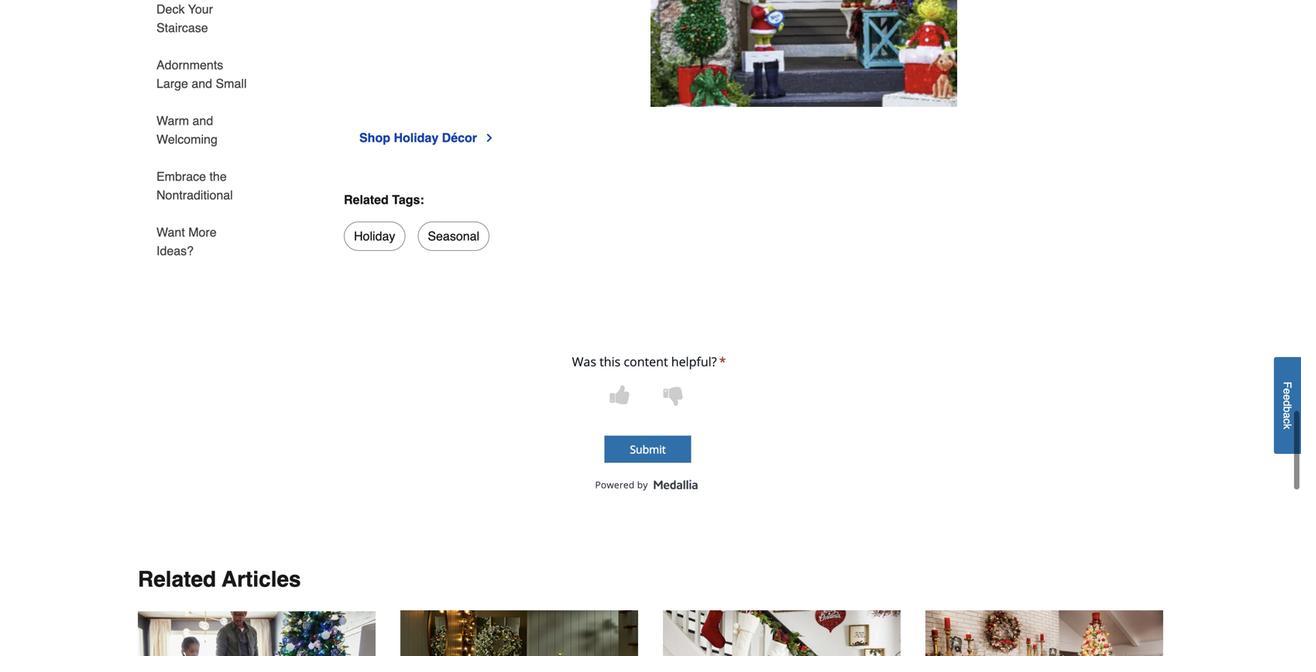 Task type: describe. For each thing, give the bounding box(es) containing it.
staircase
[[157, 21, 208, 35]]

welcoming
[[157, 132, 218, 146]]

seasonal link
[[418, 222, 490, 251]]

related for related articles
[[138, 567, 216, 592]]

a blended family decorating for both christmas and hanukkah. image
[[138, 611, 376, 656]]

deck
[[157, 2, 185, 16]]

holiday link
[[344, 222, 406, 251]]

small
[[216, 76, 247, 91]]

shop holiday décor
[[360, 131, 477, 145]]

embrace the nontraditional link
[[157, 158, 254, 214]]

c
[[1282, 419, 1295, 424]]

the
[[210, 169, 227, 184]]

stockings and garland hung on a staircase. image
[[663, 611, 901, 656]]

tags:
[[392, 193, 424, 207]]

embrace the nontraditional
[[157, 169, 233, 202]]

2 e from the top
[[1282, 395, 1295, 401]]

ideas?
[[157, 244, 194, 258]]

f e e d b a c k button
[[1275, 357, 1302, 454]]

adornments large and small link
[[157, 46, 254, 102]]

want
[[157, 225, 185, 239]]

b
[[1282, 407, 1295, 413]]

a front porch with grinch decorations, multicolor ornaments and a wreath on the door. image
[[651, 0, 958, 107]]

1 vertical spatial holiday
[[354, 229, 396, 243]]

k
[[1282, 424, 1295, 430]]

related tags:
[[344, 193, 424, 207]]

0 vertical spatial holiday
[[394, 131, 439, 145]]



Task type: vqa. For each thing, say whether or not it's contained in the screenshot.
SELECTIONS associated with Style Selections Tawny Oak 6-mil x 6-i n W x 36-in ...
no



Task type: locate. For each thing, give the bounding box(es) containing it.
your
[[188, 2, 213, 16]]

shop
[[360, 131, 391, 145]]

e
[[1282, 389, 1295, 395], [1282, 395, 1295, 401]]

0 vertical spatial related
[[344, 193, 389, 207]]

1 vertical spatial related
[[138, 567, 216, 592]]

holiday
[[394, 131, 439, 145], [354, 229, 396, 243]]

and inside warm and welcoming
[[193, 114, 213, 128]]

more
[[188, 225, 217, 239]]

related articles
[[138, 567, 301, 592]]

brick fireplace with garland, white lights and red candles. image
[[926, 611, 1164, 656]]

shop holiday décor link
[[360, 129, 496, 147]]

warm and welcoming
[[157, 114, 218, 146]]

1 vertical spatial and
[[193, 114, 213, 128]]

embrace
[[157, 169, 206, 184]]

1 horizontal spatial related
[[344, 193, 389, 207]]

related
[[344, 193, 389, 207], [138, 567, 216, 592]]

and up welcoming
[[193, 114, 213, 128]]

f
[[1282, 382, 1295, 389]]

and inside adornments large and small
[[192, 76, 212, 91]]

1 e from the top
[[1282, 389, 1295, 395]]

a home entryway decorated for christmas with lighted wreath, garland, and a prelit christmas tree. image
[[401, 611, 639, 656]]

deck your staircase
[[157, 2, 213, 35]]

d
[[1282, 401, 1295, 407]]

0 horizontal spatial related
[[138, 567, 216, 592]]

warm
[[157, 114, 189, 128]]

related for related tags:
[[344, 193, 389, 207]]

a
[[1282, 413, 1295, 419]]

deck your staircase link
[[157, 0, 254, 46]]

décor
[[442, 131, 477, 145]]

want more ideas? link
[[157, 214, 254, 260]]

f e e d b a c k
[[1282, 382, 1295, 430]]

and down adornments
[[192, 76, 212, 91]]

0 vertical spatial and
[[192, 76, 212, 91]]

e up b
[[1282, 395, 1295, 401]]

adornments large and small
[[157, 58, 247, 91]]

want more ideas?
[[157, 225, 217, 258]]

large
[[157, 76, 188, 91]]

and
[[192, 76, 212, 91], [193, 114, 213, 128]]

seasonal
[[428, 229, 480, 243]]

holiday right shop
[[394, 131, 439, 145]]

chevron right image
[[484, 132, 496, 144]]

e up d
[[1282, 389, 1295, 395]]

nontraditional
[[157, 188, 233, 202]]

warm and welcoming link
[[157, 102, 254, 158]]

adornments
[[157, 58, 223, 72]]

articles
[[222, 567, 301, 592]]

holiday down related tags:
[[354, 229, 396, 243]]



